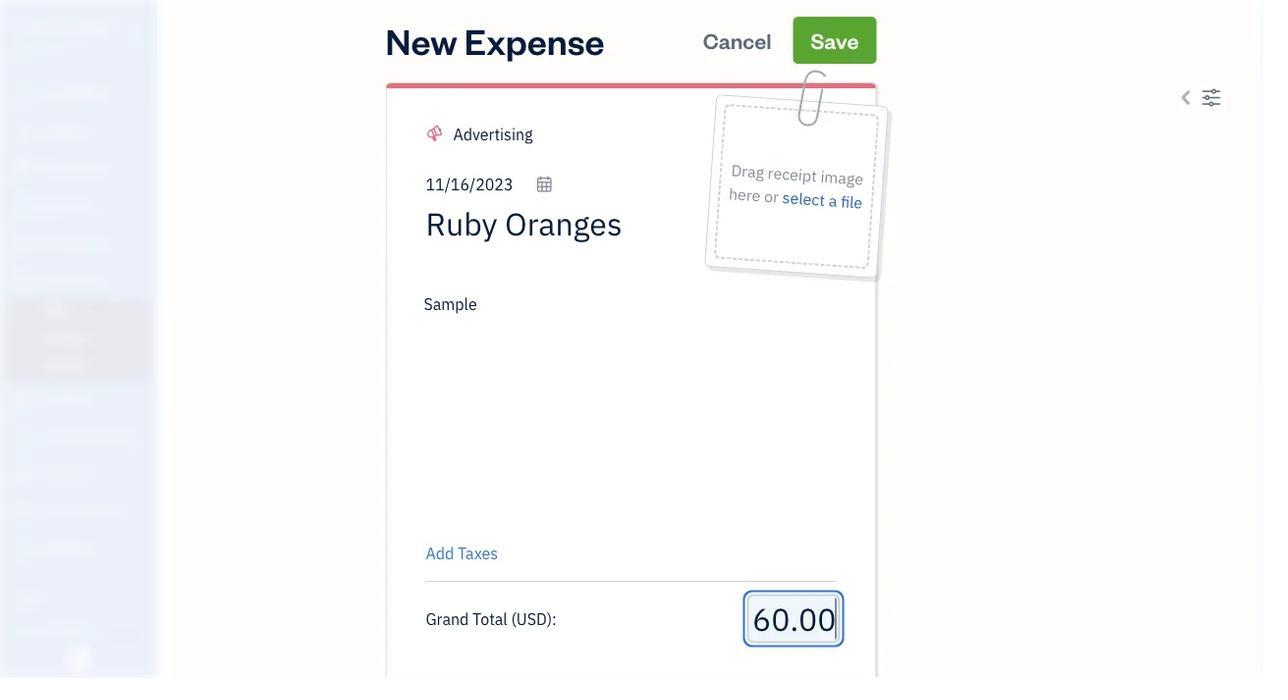 Task type: locate. For each thing, give the bounding box(es) containing it.
owner
[[16, 39, 52, 55]]

grand total ( usd ):
[[426, 609, 557, 630]]

expense image
[[13, 272, 36, 292]]

Description text field
[[416, 293, 827, 528]]

Merchant text field
[[426, 204, 694, 244]]

estimate image
[[13, 160, 36, 180]]

dashboard image
[[13, 85, 36, 105]]

new
[[386, 17, 457, 63]]

chevronleft image
[[1177, 85, 1197, 109]]

team members image
[[15, 622, 151, 637]]

drag receipt image here or
[[728, 160, 864, 207]]

):
[[547, 609, 557, 630]]

main element
[[0, 0, 206, 679]]

Date in MM/DD/YYYY format text field
[[426, 174, 553, 195]]

here
[[728, 183, 761, 206]]

new expense
[[386, 17, 605, 63]]

taxes
[[458, 544, 498, 564]]

image
[[820, 166, 864, 190]]

chart image
[[13, 503, 36, 523]]

report image
[[13, 540, 36, 560]]

apps image
[[15, 590, 151, 606]]

project image
[[13, 391, 36, 411]]



Task type: describe. For each thing, give the bounding box(es) containing it.
usd
[[516, 609, 547, 630]]

select a file
[[782, 187, 863, 213]]

invoice image
[[13, 197, 36, 217]]

file
[[840, 191, 863, 213]]

select
[[782, 187, 826, 211]]

add taxes
[[426, 544, 498, 564]]

drag
[[730, 160, 765, 183]]

grand
[[426, 609, 469, 630]]

Category text field
[[453, 123, 621, 146]]

save button
[[793, 17, 877, 64]]

client image
[[13, 123, 36, 142]]

payment image
[[13, 235, 36, 254]]

cancel
[[703, 26, 772, 54]]

oranges
[[56, 17, 116, 38]]

timer image
[[13, 428, 36, 448]]

cancel button
[[685, 17, 789, 64]]

expense
[[464, 17, 605, 63]]

(
[[511, 609, 516, 630]]

add taxes button
[[426, 542, 498, 566]]

freshbooks image
[[63, 647, 94, 671]]

or
[[763, 186, 779, 207]]

select a file button
[[782, 186, 863, 215]]

settings image
[[1201, 85, 1222, 109]]

save
[[811, 26, 859, 54]]

add
[[426, 544, 454, 564]]

ruby oranges owner
[[16, 17, 116, 55]]

Amount (USD) text field
[[751, 599, 836, 640]]

money image
[[13, 466, 36, 485]]

ruby
[[16, 17, 52, 38]]

receipt
[[767, 163, 818, 187]]

a
[[828, 190, 838, 212]]

total
[[473, 609, 508, 630]]



Task type: vqa. For each thing, say whether or not it's contained in the screenshot.
bottom Invoice
no



